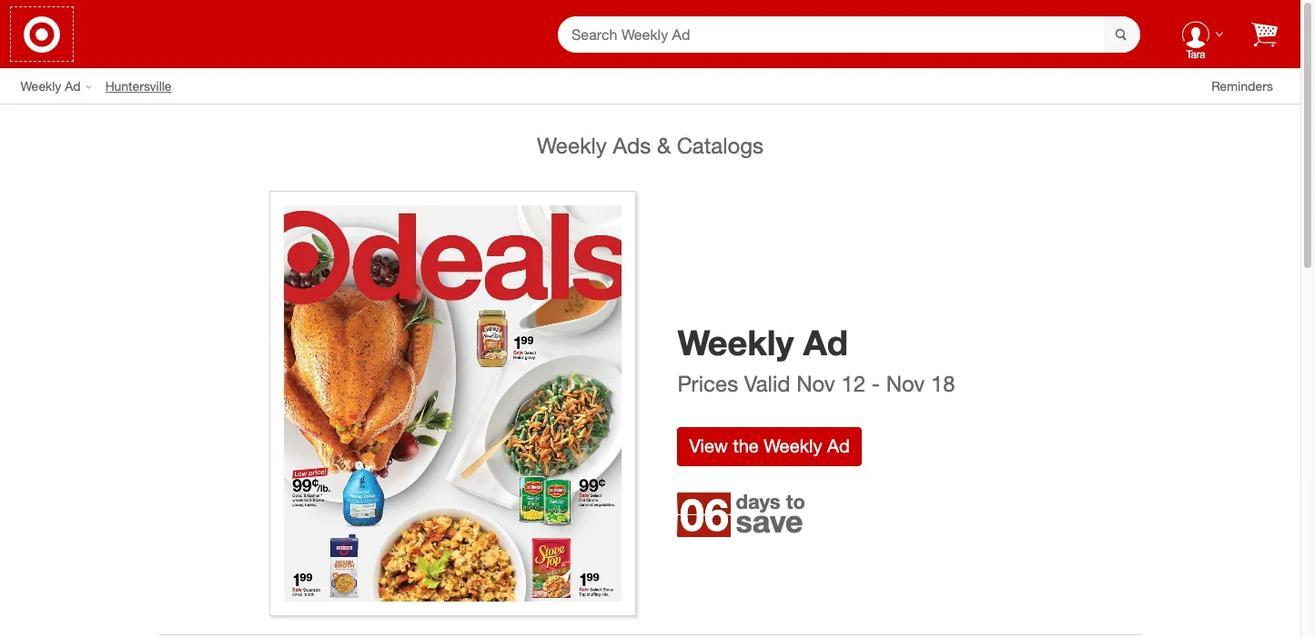Task type: vqa. For each thing, say whether or not it's contained in the screenshot.
the left CA
no



Task type: locate. For each thing, give the bounding box(es) containing it.
2 vertical spatial ad
[[827, 435, 850, 458]]

tara link
[[1168, 5, 1224, 63]]

huntersville link
[[105, 77, 185, 95]]

save
[[736, 503, 803, 541]]

tara
[[1186, 48, 1205, 61]]

2 nov from the left
[[886, 370, 925, 398]]

nov right -
[[886, 370, 925, 398]]

view your cart on target.com image
[[1251, 21, 1278, 47]]

nov
[[796, 370, 835, 398], [886, 370, 925, 398]]

1 horizontal spatial nov
[[886, 370, 925, 398]]

weekly ad prices valid nov 12 - nov 18
[[677, 322, 955, 398]]

ad left huntersville
[[65, 78, 81, 93]]

ad up 12
[[803, 322, 848, 364]]

ad for weekly ad prices valid nov 12 - nov 18
[[803, 322, 848, 364]]

reminders
[[1211, 78, 1273, 93]]

valid
[[744, 370, 790, 398]]

0 horizontal spatial nov
[[796, 370, 835, 398]]

view the weekly ad button
[[677, 428, 862, 467]]

ad for weekly ad
[[65, 78, 81, 93]]

Search Weekly Ad search field
[[558, 16, 1140, 54]]

-
[[872, 370, 880, 398]]

ad down 12
[[827, 435, 850, 458]]

prices
[[677, 370, 738, 398]]

06
[[680, 489, 729, 542]]

0 vertical spatial ad
[[65, 78, 81, 93]]

weekly
[[20, 78, 61, 93], [537, 132, 607, 159], [677, 322, 794, 364], [764, 435, 822, 458]]

weekly right the
[[764, 435, 822, 458]]

ad
[[65, 78, 81, 93], [803, 322, 848, 364], [827, 435, 850, 458]]

ad inside weekly ad prices valid nov 12 - nov 18
[[803, 322, 848, 364]]

weekly up "prices"
[[677, 322, 794, 364]]

&
[[657, 132, 671, 159]]

form
[[558, 16, 1140, 54]]

weekly left ads
[[537, 132, 607, 159]]

12
[[841, 370, 865, 398]]

weekly down go to target.com icon
[[20, 78, 61, 93]]

1 vertical spatial ad
[[803, 322, 848, 364]]

weekly inside weekly ad prices valid nov 12 - nov 18
[[677, 322, 794, 364]]

nov left 12
[[796, 370, 835, 398]]



Task type: describe. For each thing, give the bounding box(es) containing it.
catalogs
[[677, 132, 764, 159]]

weekly inside button
[[764, 435, 822, 458]]

to
[[786, 490, 805, 514]]

view
[[689, 435, 728, 458]]

days
[[736, 490, 780, 514]]

view the weekly ad
[[689, 435, 850, 458]]

weekly for weekly ad prices valid nov 12 - nov 18
[[677, 322, 794, 364]]

reminders link
[[1211, 77, 1287, 95]]

weekly ad
[[20, 78, 81, 93]]

1 nov from the left
[[796, 370, 835, 398]]

weekly ad link
[[20, 77, 105, 95]]

06 days to
[[680, 489, 805, 542]]

view the weekly ad image
[[269, 191, 637, 617]]

weekly for weekly ad
[[20, 78, 61, 93]]

huntersville
[[105, 78, 172, 93]]

go to target.com image
[[24, 16, 60, 52]]

weekly for weekly ads & catalogs
[[537, 132, 607, 159]]

ad inside button
[[827, 435, 850, 458]]

18
[[931, 370, 955, 398]]

ads
[[613, 132, 651, 159]]

the
[[733, 435, 759, 458]]

weekly ads & catalogs
[[537, 132, 764, 159]]



